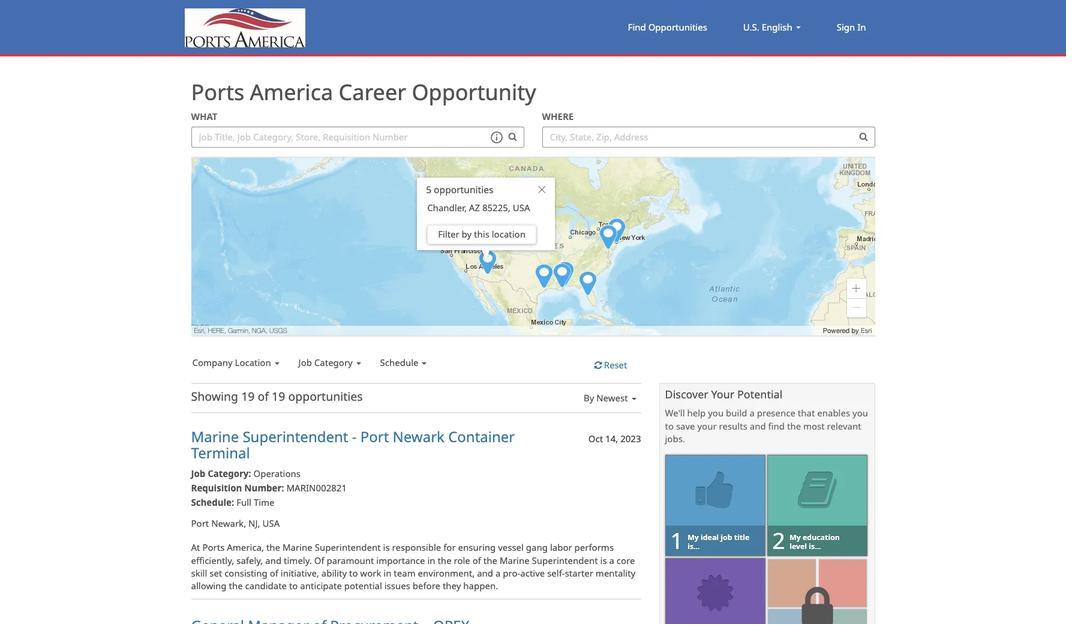 Task type: describe. For each thing, give the bounding box(es) containing it.
the inside the discover your potential we'll help you build a presence that enables you to save your results and find the most relevant jobs.
[[788, 420, 802, 432]]

1 my ideal job title is...
[[671, 525, 750, 556]]

performs
[[575, 542, 614, 554]]

is... inside 2 my education level is...
[[809, 541, 822, 551]]

1 horizontal spatial to
[[349, 567, 358, 579]]

importance
[[377, 554, 425, 566]]

0 horizontal spatial to
[[289, 580, 298, 592]]

newark,
[[211, 518, 246, 530]]

level
[[790, 541, 807, 551]]

by newest
[[584, 392, 628, 404]]

1 horizontal spatial marine
[[283, 542, 313, 554]]

nj,
[[249, 518, 260, 530]]

schedule button
[[379, 355, 432, 371]]

issues
[[385, 580, 411, 592]]

garmin,
[[228, 326, 250, 334]]

by for filter
[[462, 228, 472, 240]]

filter by this location
[[438, 228, 526, 240]]

by
[[584, 392, 595, 404]]

job category : operations requisition number : marin002821 schedule : full time
[[191, 467, 347, 509]]

opportunities
[[649, 21, 708, 33]]

2 horizontal spatial :
[[282, 482, 284, 494]]

close image
[[537, 185, 547, 195]]

0 vertical spatial :
[[249, 467, 251, 479]]

powered by esri
[[823, 326, 873, 334]]

Where field
[[542, 126, 876, 147]]

the right america, in the bottom left of the page
[[266, 542, 280, 554]]

operations
[[254, 467, 301, 479]]

2 horizontal spatial marine
[[500, 554, 530, 566]]

to inside the discover your potential we'll help you build a presence that enables you to save your results and find the most relevant jobs.
[[665, 420, 674, 432]]

esri
[[861, 326, 873, 334]]

core
[[617, 554, 635, 566]]

the up environment,
[[438, 554, 452, 566]]

in
[[858, 21, 867, 33]]

chandler,
[[428, 202, 467, 214]]

opportunity
[[412, 77, 536, 107]]

by for powered
[[852, 326, 859, 334]]

chandler, az 85225, usa
[[428, 202, 530, 214]]

potential
[[738, 387, 783, 402]]

ideal
[[701, 532, 719, 542]]

allowing
[[191, 580, 227, 592]]

vessel
[[498, 542, 524, 554]]

title
[[735, 532, 750, 542]]

search image
[[509, 132, 517, 141]]

company location
[[192, 356, 271, 368]]

85225,
[[483, 202, 511, 214]]

initiative,
[[281, 567, 319, 579]]

marine superintendent - port newark container terminal link
[[191, 427, 515, 463]]

set
[[210, 567, 222, 579]]

company
[[192, 356, 233, 368]]

sign in
[[837, 21, 867, 33]]

showing
[[191, 388, 238, 405]]

2 vertical spatial and
[[477, 567, 494, 579]]

0 vertical spatial opportunities
[[434, 183, 494, 196]]

az
[[469, 202, 480, 214]]

my for 1
[[688, 532, 699, 542]]

5 opportunities
[[426, 183, 494, 196]]

location
[[492, 228, 526, 240]]

consisting
[[225, 567, 268, 579]]

2 my education level is...
[[773, 525, 840, 556]]

starter
[[565, 567, 594, 579]]

jobs.
[[665, 433, 686, 445]]

job for job category
[[299, 356, 312, 368]]

sign
[[837, 21, 856, 33]]

reset button
[[582, 355, 640, 376]]

skill
[[191, 567, 207, 579]]

usa for port newark, nj, usa
[[263, 518, 280, 530]]

job category button
[[297, 355, 366, 371]]

where
[[542, 111, 574, 123]]

build
[[726, 407, 748, 419]]

1 vertical spatial in
[[384, 567, 392, 579]]

0 vertical spatial ports
[[191, 77, 244, 107]]

of
[[314, 554, 325, 566]]

the down consisting
[[229, 580, 243, 592]]

active
[[521, 567, 545, 579]]

results
[[720, 420, 748, 432]]

2 horizontal spatial of
[[473, 554, 481, 566]]

job category
[[299, 356, 353, 368]]

for
[[444, 542, 456, 554]]

u.s. english button
[[726, 0, 819, 54]]

powered
[[823, 326, 850, 334]]

1 vertical spatial a
[[610, 554, 615, 566]]

0 vertical spatial of
[[258, 388, 269, 405]]

nga,
[[252, 326, 268, 334]]

none search field containing what
[[182, 111, 885, 156]]

full
[[237, 497, 252, 509]]

efficiently,
[[191, 554, 234, 566]]

job for job category : operations requisition number : marin002821 schedule : full time
[[191, 467, 205, 479]]

find
[[769, 420, 785, 432]]

your
[[698, 420, 717, 432]]

1 19 from the left
[[241, 388, 255, 405]]

2 you from the left
[[853, 407, 869, 419]]

paramount
[[327, 554, 374, 566]]

newark
[[393, 427, 445, 447]]

port inside the marine superintendent - port newark container terminal
[[361, 427, 389, 447]]

gang
[[526, 542, 548, 554]]

1 vertical spatial port
[[191, 518, 209, 530]]

the down the ensuring
[[484, 554, 498, 566]]

help
[[688, 407, 706, 419]]

1 horizontal spatial of
[[270, 567, 278, 579]]

locked. complete steps 1 to 3 to unlock image
[[768, 558, 868, 624]]

container
[[449, 427, 515, 447]]

u.s. english
[[744, 21, 793, 33]]

terminal
[[191, 443, 250, 463]]

ports inside at ports america, the marine superintendent is responsible for ensuring vessel gang labor performs efficiently, safely, and timely.  of paramount importance in the role of the marine superintendent is a core skill set consisting of initiative, ability to work in team environment, and a pro-active self-starter mentality allowing the candidate to anticipate potential issues before they happen.
[[203, 542, 225, 554]]

1
[[671, 525, 684, 556]]

refresh image
[[595, 361, 603, 370]]

we'll
[[665, 407, 685, 419]]

what
[[191, 111, 218, 123]]

at
[[191, 542, 200, 554]]

-
[[352, 427, 357, 447]]

reset
[[604, 359, 628, 371]]

usa for chandler, az 85225, usa
[[513, 202, 530, 214]]



Task type: vqa. For each thing, say whether or not it's contained in the screenshot.
0
no



Task type: locate. For each thing, give the bounding box(es) containing it.
ports
[[191, 77, 244, 107], [203, 542, 225, 554]]

and for america,
[[265, 554, 282, 566]]

job inside dropdown button
[[299, 356, 312, 368]]

career
[[339, 77, 406, 107]]

in up the issues
[[384, 567, 392, 579]]

role
[[454, 554, 471, 566]]

1 my from the left
[[688, 532, 699, 542]]

pro-
[[503, 567, 521, 579]]

1 horizontal spatial 19
[[272, 388, 285, 405]]

superintendent up paramount
[[315, 542, 381, 554]]

mentality
[[596, 567, 636, 579]]

1 horizontal spatial opportunities
[[434, 183, 494, 196]]

marine superintendent - port newark container terminal
[[191, 427, 515, 463]]

by newest button
[[583, 390, 641, 407]]

category
[[314, 356, 353, 368], [208, 467, 249, 479]]

5
[[426, 183, 432, 196]]

1 vertical spatial ports
[[203, 542, 225, 554]]

0 vertical spatial job
[[299, 356, 312, 368]]

u.s.
[[744, 21, 760, 33]]

oct 14, 2023
[[589, 433, 641, 445]]

number
[[245, 482, 282, 494]]

2 vertical spatial marine
[[500, 554, 530, 566]]

1 horizontal spatial job
[[299, 356, 312, 368]]

in down responsible
[[428, 554, 436, 566]]

0 vertical spatial superintendent
[[243, 427, 349, 447]]

my inside 2 my education level is...
[[790, 532, 801, 542]]

of
[[258, 388, 269, 405], [473, 554, 481, 566], [270, 567, 278, 579]]

2 19 from the left
[[272, 388, 285, 405]]

happen.
[[464, 580, 498, 592]]

to down we'll
[[665, 420, 674, 432]]

find
[[628, 21, 646, 33]]

and for potential
[[750, 420, 766, 432]]

is... right level
[[809, 541, 822, 551]]

work
[[360, 567, 381, 579]]

and inside the discover your potential we'll help you build a presence that enables you to save your results and find the most relevant jobs.
[[750, 420, 766, 432]]

superintendent inside the marine superintendent - port newark container terminal
[[243, 427, 349, 447]]

a
[[750, 407, 755, 419], [610, 554, 615, 566], [496, 567, 501, 579]]

superintendent down labor
[[532, 554, 598, 566]]

ensuring
[[458, 542, 496, 554]]

is... inside 1 my ideal job title is...
[[688, 541, 700, 551]]

0 horizontal spatial by
[[462, 228, 472, 240]]

potential
[[344, 580, 382, 592]]

of down location
[[258, 388, 269, 405]]

a left "pro-"
[[496, 567, 501, 579]]

category inside job category dropdown button
[[314, 356, 353, 368]]

my left ideal
[[688, 532, 699, 542]]

0 horizontal spatial schedule
[[191, 497, 232, 509]]

1 vertical spatial category
[[208, 467, 249, 479]]

this
[[474, 228, 490, 240]]

in
[[428, 554, 436, 566], [384, 567, 392, 579]]

1 vertical spatial job
[[191, 467, 205, 479]]

team
[[394, 567, 416, 579]]

0 horizontal spatial in
[[384, 567, 392, 579]]

2 horizontal spatial and
[[750, 420, 766, 432]]

: left full
[[232, 497, 234, 509]]

1 vertical spatial is
[[601, 554, 607, 566]]

job
[[299, 356, 312, 368], [191, 467, 205, 479]]

filter opportunities region
[[182, 355, 650, 383]]

0 horizontal spatial is
[[383, 542, 390, 554]]

they
[[443, 580, 461, 592]]

usa right 85225,
[[513, 202, 530, 214]]

0 horizontal spatial a
[[496, 567, 501, 579]]

by left esri
[[852, 326, 859, 334]]

marine up "pro-"
[[500, 554, 530, 566]]

anticipate
[[300, 580, 342, 592]]

0 vertical spatial usa
[[513, 202, 530, 214]]

your
[[712, 387, 735, 402]]

1 vertical spatial superintendent
[[315, 542, 381, 554]]

opportunities up the az
[[434, 183, 494, 196]]

is... right 1 in the right of the page
[[688, 541, 700, 551]]

0 vertical spatial in
[[428, 554, 436, 566]]

2 vertical spatial :
[[232, 497, 234, 509]]

1 horizontal spatial category
[[314, 356, 353, 368]]

1 vertical spatial and
[[265, 554, 282, 566]]

requisition
[[191, 482, 242, 494]]

0 vertical spatial and
[[750, 420, 766, 432]]

america,
[[227, 542, 264, 554]]

a up mentality
[[610, 554, 615, 566]]

most
[[804, 420, 825, 432]]

0 horizontal spatial of
[[258, 388, 269, 405]]

education
[[803, 532, 840, 542]]

: down the operations
[[282, 482, 284, 494]]

a inside the discover your potential we'll help you build a presence that enables you to save your results and find the most relevant jobs.
[[750, 407, 755, 419]]

opportunities down job category
[[288, 388, 363, 405]]

a right build
[[750, 407, 755, 419]]

my for 2
[[790, 532, 801, 542]]

1 horizontal spatial schedule
[[380, 356, 419, 368]]

What text field
[[191, 126, 524, 147]]

find opportunities link
[[610, 0, 726, 54]]

is...
[[688, 541, 700, 551], [809, 541, 822, 551]]

my inside 1 my ideal job title is...
[[688, 532, 699, 542]]

superintendent up the operations
[[243, 427, 349, 447]]

showing 19 of 19 opportunities
[[191, 388, 363, 405]]

:
[[249, 467, 251, 479], [282, 482, 284, 494], [232, 497, 234, 509]]

the
[[788, 420, 802, 432], [266, 542, 280, 554], [438, 554, 452, 566], [484, 554, 498, 566], [229, 580, 243, 592]]

search image
[[860, 132, 868, 141]]

1 horizontal spatial usa
[[513, 202, 530, 214]]

by left this
[[462, 228, 472, 240]]

2 is... from the left
[[809, 541, 822, 551]]

ports up "what"
[[191, 77, 244, 107]]

sign in link
[[819, 0, 885, 54]]

ports america image
[[182, 9, 305, 48]]

0 horizontal spatial is...
[[688, 541, 700, 551]]

marine up timely.
[[283, 542, 313, 554]]

the right "find"
[[788, 420, 802, 432]]

1 vertical spatial by
[[852, 326, 859, 334]]

0 horizontal spatial :
[[232, 497, 234, 509]]

is up "importance"
[[383, 542, 390, 554]]

19 down company location dropdown button
[[272, 388, 285, 405]]

you up "relevant"
[[853, 407, 869, 419]]

timely.
[[284, 554, 312, 566]]

discover
[[665, 387, 709, 402]]

relevant
[[828, 420, 862, 432]]

2
[[773, 525, 786, 556]]

0 horizontal spatial job
[[191, 467, 205, 479]]

tips & tricks image
[[490, 130, 504, 144], [490, 130, 504, 144]]

to down paramount
[[349, 567, 358, 579]]

0 vertical spatial marine
[[191, 427, 239, 447]]

and left "find"
[[750, 420, 766, 432]]

to
[[665, 420, 674, 432], [349, 567, 358, 579], [289, 580, 298, 592]]

0 horizontal spatial my
[[688, 532, 699, 542]]

1 horizontal spatial :
[[249, 467, 251, 479]]

company location button
[[191, 355, 284, 371]]

1 horizontal spatial port
[[361, 427, 389, 447]]

job
[[721, 532, 733, 542]]

and up happen.
[[477, 567, 494, 579]]

my
[[688, 532, 699, 542], [790, 532, 801, 542]]

schedule inside schedule 'dropdown button'
[[380, 356, 419, 368]]

0 vertical spatial to
[[665, 420, 674, 432]]

0 vertical spatial is
[[383, 542, 390, 554]]

opportunities
[[434, 183, 494, 196], [288, 388, 363, 405]]

category for job category : operations requisition number : marin002821 schedule : full time
[[208, 467, 249, 479]]

0 horizontal spatial and
[[265, 554, 282, 566]]

and right safely,
[[265, 554, 282, 566]]

2 vertical spatial a
[[496, 567, 501, 579]]

0 vertical spatial a
[[750, 407, 755, 419]]

category for job category
[[314, 356, 353, 368]]

labor
[[550, 542, 573, 554]]

before
[[413, 580, 441, 592]]

1 vertical spatial of
[[473, 554, 481, 566]]

usa right nj,
[[263, 518, 280, 530]]

2 my from the left
[[790, 532, 801, 542]]

job inside "job category : operations requisition number : marin002821 schedule : full time"
[[191, 467, 205, 479]]

marine down showing
[[191, 427, 239, 447]]

candidate
[[245, 580, 287, 592]]

schedule inside "job category : operations requisition number : marin002821 schedule : full time"
[[191, 497, 232, 509]]

that
[[798, 407, 815, 419]]

2 vertical spatial superintendent
[[532, 554, 598, 566]]

1 vertical spatial marine
[[283, 542, 313, 554]]

1 horizontal spatial is
[[601, 554, 607, 566]]

1 horizontal spatial you
[[853, 407, 869, 419]]

to down initiative,
[[289, 580, 298, 592]]

0 vertical spatial by
[[462, 228, 472, 240]]

marine inside the marine superintendent - port newark container terminal
[[191, 427, 239, 447]]

port right -
[[361, 427, 389, 447]]

esri,
[[194, 326, 206, 334]]

1 vertical spatial to
[[349, 567, 358, 579]]

0 horizontal spatial opportunities
[[288, 388, 363, 405]]

1 vertical spatial :
[[282, 482, 284, 494]]

0 horizontal spatial marine
[[191, 427, 239, 447]]

job up the requisition
[[191, 467, 205, 479]]

1 vertical spatial usa
[[263, 518, 280, 530]]

english
[[762, 21, 793, 33]]

1 vertical spatial schedule
[[191, 497, 232, 509]]

ability
[[322, 567, 347, 579]]

safely,
[[237, 554, 263, 566]]

time
[[254, 497, 275, 509]]

1 horizontal spatial by
[[852, 326, 859, 334]]

0 horizontal spatial category
[[208, 467, 249, 479]]

2 horizontal spatial to
[[665, 420, 674, 432]]

0 vertical spatial category
[[314, 356, 353, 368]]

1 horizontal spatial is...
[[809, 541, 822, 551]]

marin002821
[[287, 482, 347, 494]]

0 horizontal spatial port
[[191, 518, 209, 530]]

1 vertical spatial opportunities
[[288, 388, 363, 405]]

2 horizontal spatial a
[[750, 407, 755, 419]]

1 horizontal spatial a
[[610, 554, 615, 566]]

filter
[[438, 228, 460, 240]]

discover your potential we'll help you build a presence that enables you to save your results and find the most relevant jobs.
[[665, 387, 869, 445]]

esri link
[[861, 326, 873, 334]]

of down the ensuring
[[473, 554, 481, 566]]

19 right showing
[[241, 388, 255, 405]]

0 horizontal spatial usa
[[263, 518, 280, 530]]

0 horizontal spatial you
[[709, 407, 724, 419]]

presence
[[757, 407, 796, 419]]

ports up efficiently,
[[203, 542, 225, 554]]

is
[[383, 542, 390, 554], [601, 554, 607, 566]]

None search field
[[182, 111, 885, 156]]

2 vertical spatial to
[[289, 580, 298, 592]]

is down performs
[[601, 554, 607, 566]]

job up showing 19 of 19 opportunities
[[299, 356, 312, 368]]

self-
[[548, 567, 565, 579]]

1 horizontal spatial my
[[790, 532, 801, 542]]

category inside "job category : operations requisition number : marin002821 schedule : full time"
[[208, 467, 249, 479]]

1 is... from the left
[[688, 541, 700, 551]]

: up number
[[249, 467, 251, 479]]

location
[[235, 356, 271, 368]]

1 horizontal spatial and
[[477, 567, 494, 579]]

1 you from the left
[[709, 407, 724, 419]]

of up 'candidate'
[[270, 567, 278, 579]]

1 horizontal spatial in
[[428, 554, 436, 566]]

14,
[[606, 433, 619, 445]]

port newark, nj, usa
[[191, 518, 280, 530]]

2 vertical spatial of
[[270, 567, 278, 579]]

2023
[[621, 433, 641, 445]]

discover your potential section
[[659, 383, 876, 624]]

0 vertical spatial schedule
[[380, 356, 419, 368]]

port up at
[[191, 518, 209, 530]]

my right 2
[[790, 532, 801, 542]]

at ports america, the marine superintendent is responsible for ensuring vessel gang labor performs efficiently, safely, and timely.  of paramount importance in the role of the marine superintendent is a core skill set consisting of initiative, ability to work in team environment, and a pro-active self-starter mentality allowing the candidate to anticipate potential issues before they happen.
[[191, 542, 636, 592]]

0 horizontal spatial 19
[[241, 388, 255, 405]]

0 vertical spatial port
[[361, 427, 389, 447]]

you up your at the right of the page
[[709, 407, 724, 419]]



